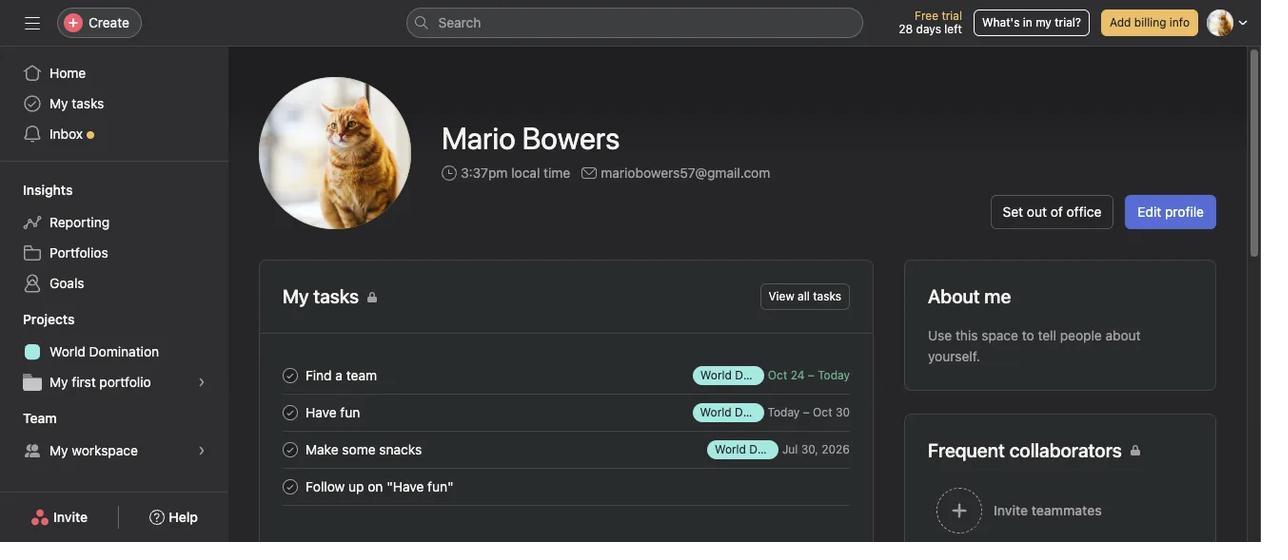 Task type: vqa. For each thing, say whether or not it's contained in the screenshot.
the top Completed image
yes



Task type: locate. For each thing, give the bounding box(es) containing it.
4 completed image from the top
[[279, 475, 302, 498]]

out
[[1027, 204, 1047, 220]]

Completed checkbox
[[279, 364, 302, 387], [279, 438, 302, 461], [279, 475, 302, 498]]

today up jul
[[768, 406, 800, 420]]

home link
[[11, 58, 217, 89]]

1 vertical spatial my
[[49, 374, 68, 390]]

make some snacks
[[306, 442, 422, 458]]

0 horizontal spatial tasks
[[72, 95, 104, 111]]

0 vertical spatial today
[[818, 368, 850, 383]]

world domination up today – oct 30
[[700, 368, 796, 382]]

world domination link up portfolio in the bottom left of the page
[[11, 337, 217, 367]]

1 completed checkbox from the top
[[279, 364, 302, 387]]

tasks right all
[[813, 289, 841, 304]]

3:37pm local time
[[461, 165, 570, 181]]

world domination up my first portfolio
[[49, 344, 159, 360]]

a
[[335, 367, 343, 384]]

have fun
[[306, 405, 360, 421]]

2 vertical spatial my
[[49, 443, 68, 459]]

tasks inside my tasks "link"
[[72, 95, 104, 111]]

2 my from the top
[[49, 374, 68, 390]]

0 vertical spatial completed checkbox
[[279, 364, 302, 387]]

left
[[945, 22, 962, 36]]

oct
[[768, 368, 787, 383], [813, 406, 832, 420]]

1 my from the top
[[49, 95, 68, 111]]

team
[[23, 410, 57, 426]]

reporting
[[49, 214, 110, 230]]

domination up jul
[[735, 405, 796, 419]]

world domination up jul
[[700, 405, 796, 419]]

set out of office button
[[991, 195, 1114, 229]]

what's in my trial?
[[982, 15, 1081, 30]]

office
[[1067, 204, 1102, 220]]

completed image left 'have'
[[279, 401, 302, 424]]

team
[[346, 367, 377, 384]]

0 vertical spatial tasks
[[72, 95, 104, 111]]

0 vertical spatial –
[[808, 368, 815, 383]]

world domination link up today – oct 30
[[693, 366, 796, 385]]

on
[[368, 479, 383, 495]]

world domination link inside 'projects' element
[[11, 337, 217, 367]]

world domination link down today – oct 30
[[707, 440, 811, 459]]

completed image left follow
[[279, 475, 302, 498]]

domination up portfolio in the bottom left of the page
[[89, 344, 159, 360]]

domination
[[89, 344, 159, 360], [735, 368, 796, 382], [735, 405, 796, 419], [749, 442, 811, 456]]

fun"
[[427, 479, 454, 495]]

local
[[511, 165, 540, 181]]

2 completed checkbox from the top
[[279, 438, 302, 461]]

follow up on "have fun"
[[306, 479, 454, 495]]

fun
[[340, 405, 360, 421]]

world left today – oct 30
[[700, 405, 732, 419]]

– left 30
[[803, 406, 810, 420]]

world domination link for make some snacks
[[707, 440, 811, 459]]

teams element
[[0, 402, 228, 470]]

my down team
[[49, 443, 68, 459]]

completed checkbox left find
[[279, 364, 302, 387]]

completed checkbox for follow
[[279, 475, 302, 498]]

to
[[1022, 327, 1034, 344]]

people
[[1060, 327, 1102, 344]]

world domination link up jul
[[693, 403, 796, 422]]

oct left 30
[[813, 406, 832, 420]]

portfolio
[[99, 374, 151, 390]]

tasks inside the view all tasks button
[[813, 289, 841, 304]]

0 vertical spatial my
[[49, 95, 68, 111]]

1 vertical spatial oct
[[813, 406, 832, 420]]

jul
[[782, 443, 798, 457]]

my inside 'projects' element
[[49, 374, 68, 390]]

1 horizontal spatial tasks
[[813, 289, 841, 304]]

world up first
[[49, 344, 86, 360]]

search list box
[[406, 8, 863, 38]]

free trial 28 days left
[[899, 9, 962, 36]]

1 vertical spatial –
[[803, 406, 810, 420]]

use
[[928, 327, 952, 344]]

workspace
[[72, 443, 138, 459]]

completed image left find
[[279, 364, 302, 387]]

completed checkbox left "make"
[[279, 438, 302, 461]]

help
[[169, 509, 198, 525]]

world domination link
[[11, 337, 217, 367], [693, 366, 796, 385], [693, 403, 796, 422], [707, 440, 811, 459]]

domination down today – oct 30
[[749, 442, 811, 456]]

help button
[[137, 501, 210, 535]]

30
[[836, 406, 850, 420]]

completed image for find
[[279, 364, 302, 387]]

24
[[791, 368, 805, 383]]

tasks down home
[[72, 95, 104, 111]]

2 completed image from the top
[[279, 401, 302, 424]]

world domination down today – oct 30
[[715, 442, 811, 456]]

0 horizontal spatial today
[[768, 406, 800, 420]]

–
[[808, 368, 815, 383], [803, 406, 810, 420]]

1 vertical spatial completed checkbox
[[279, 438, 302, 461]]

add
[[1110, 15, 1131, 30]]

follow
[[306, 479, 345, 495]]

portfolios link
[[11, 238, 217, 268]]

find
[[306, 367, 332, 384]]

in
[[1023, 15, 1033, 30]]

completed checkbox for find
[[279, 364, 302, 387]]

reporting link
[[11, 208, 217, 238]]

0 vertical spatial oct
[[768, 368, 787, 383]]

3:37pm
[[461, 165, 508, 181]]

domination for make some snacks
[[749, 442, 811, 456]]

goals link
[[11, 268, 217, 299]]

billing
[[1134, 15, 1167, 30]]

– right 24 on the right of page
[[808, 368, 815, 383]]

completed checkbox for make
[[279, 438, 302, 461]]

world domination for find a team
[[700, 368, 796, 382]]

my for my first portfolio
[[49, 374, 68, 390]]

today right 24 on the right of page
[[818, 368, 850, 383]]

world domination for have fun
[[700, 405, 796, 419]]

about me
[[928, 286, 1011, 307]]

2 vertical spatial completed checkbox
[[279, 475, 302, 498]]

my for my workspace
[[49, 443, 68, 459]]

completed image
[[279, 364, 302, 387], [279, 401, 302, 424], [279, 438, 302, 461], [279, 475, 302, 498]]

1 vertical spatial today
[[768, 406, 800, 420]]

my for my tasks
[[49, 95, 68, 111]]

invite teammates
[[994, 503, 1102, 519]]

world domination
[[49, 344, 159, 360], [700, 368, 796, 382], [700, 405, 796, 419], [715, 442, 811, 456]]

oct left 24 on the right of page
[[768, 368, 787, 383]]

domination up today – oct 30
[[735, 368, 796, 382]]

1 vertical spatial tasks
[[813, 289, 841, 304]]

domination for find a team
[[735, 368, 796, 382]]

domination for have fun
[[735, 405, 796, 419]]

0 horizontal spatial oct
[[768, 368, 787, 383]]

my left first
[[49, 374, 68, 390]]

my tasks link
[[11, 89, 217, 119]]

world domination for make some snacks
[[715, 442, 811, 456]]

mario bowers
[[442, 120, 620, 156]]

completed checkbox left follow
[[279, 475, 302, 498]]

1 completed image from the top
[[279, 364, 302, 387]]

3 completed image from the top
[[279, 438, 302, 461]]

projects
[[23, 311, 75, 327]]

today
[[818, 368, 850, 383], [768, 406, 800, 420]]

see details, my first portfolio image
[[196, 377, 208, 388]]

world left 24 on the right of page
[[700, 368, 732, 382]]

tasks
[[72, 95, 104, 111], [813, 289, 841, 304]]

3 my from the top
[[49, 443, 68, 459]]

my first portfolio link
[[11, 367, 217, 398]]

my inside "link"
[[49, 95, 68, 111]]

my up inbox
[[49, 95, 68, 111]]

1 horizontal spatial oct
[[813, 406, 832, 420]]

3 completed checkbox from the top
[[279, 475, 302, 498]]

completed image left "make"
[[279, 438, 302, 461]]

world left jul
[[715, 442, 746, 456]]

my inside teams element
[[49, 443, 68, 459]]



Task type: describe. For each thing, give the bounding box(es) containing it.
insights element
[[0, 173, 228, 303]]

snacks
[[379, 442, 422, 458]]

28
[[899, 22, 913, 36]]

my
[[1036, 15, 1052, 30]]

about
[[1106, 327, 1141, 344]]

trial
[[942, 9, 962, 23]]

have
[[306, 405, 337, 421]]

hide sidebar image
[[25, 15, 40, 30]]

domination inside 'projects' element
[[89, 344, 159, 360]]

goals
[[49, 275, 84, 291]]

up
[[348, 479, 364, 495]]

my workspace link
[[11, 436, 217, 466]]

add billing info
[[1110, 15, 1190, 30]]

add billing info button
[[1101, 10, 1198, 36]]

world for find a team
[[700, 368, 732, 382]]

find a team
[[306, 367, 377, 384]]

trial?
[[1055, 15, 1081, 30]]

my tasks
[[283, 286, 359, 307]]

search
[[438, 14, 481, 30]]

create
[[89, 14, 129, 30]]

set
[[1003, 204, 1023, 220]]

days
[[916, 22, 941, 36]]

first
[[72, 374, 96, 390]]

Completed checkbox
[[279, 401, 302, 424]]

what's in my trial? button
[[974, 10, 1090, 36]]

oct 24 – today
[[768, 368, 850, 383]]

2026
[[822, 443, 850, 457]]

edit profile button
[[1126, 195, 1217, 229]]

time
[[544, 165, 570, 181]]

edit profile
[[1138, 204, 1204, 220]]

inbox link
[[11, 119, 217, 149]]

use this space to tell people about yourself.
[[928, 327, 1141, 365]]

invite teammates button
[[905, 480, 1216, 543]]

jul 30, 2026
[[782, 443, 850, 457]]

world domination link for have fun
[[693, 403, 796, 422]]

mb
[[297, 122, 374, 185]]

completed image for follow
[[279, 475, 302, 498]]

set out of office
[[1003, 204, 1102, 220]]

my first portfolio
[[49, 374, 151, 390]]

invite button
[[18, 501, 100, 535]]

of
[[1051, 204, 1063, 220]]

insights
[[23, 182, 73, 198]]

see details, my workspace image
[[196, 445, 208, 457]]

what's
[[982, 15, 1020, 30]]

some
[[342, 442, 376, 458]]

space
[[982, 327, 1019, 344]]

make
[[306, 442, 339, 458]]

projects button
[[0, 310, 75, 329]]

all
[[798, 289, 810, 304]]

info
[[1170, 15, 1190, 30]]

portfolios
[[49, 245, 108, 261]]

home
[[49, 65, 86, 81]]

invite
[[53, 509, 88, 525]]

today – oct 30
[[768, 406, 850, 420]]

edit
[[1138, 204, 1162, 220]]

view
[[769, 289, 795, 304]]

completed image for make
[[279, 438, 302, 461]]

frequent collaborators
[[928, 440, 1122, 462]]

view all tasks button
[[760, 284, 850, 310]]

jul 30, 2026 button
[[782, 443, 850, 457]]

30,
[[801, 443, 819, 457]]

"have
[[387, 479, 424, 495]]

completed image for have
[[279, 401, 302, 424]]

search button
[[406, 8, 863, 38]]

tell
[[1038, 327, 1057, 344]]

create button
[[57, 8, 142, 38]]

my tasks
[[49, 95, 104, 111]]

global element
[[0, 47, 228, 161]]

inbox
[[49, 126, 83, 142]]

world domination link for find a team
[[693, 366, 796, 385]]

this
[[956, 327, 978, 344]]

free
[[915, 9, 939, 23]]

profile
[[1165, 204, 1204, 220]]

world inside 'projects' element
[[49, 344, 86, 360]]

yourself.
[[928, 348, 980, 365]]

team button
[[0, 409, 57, 428]]

projects element
[[0, 303, 228, 402]]

world domination inside 'projects' element
[[49, 344, 159, 360]]

1 horizontal spatial today
[[818, 368, 850, 383]]

mariobowers57@gmail.com link
[[601, 163, 770, 184]]

world for make some snacks
[[715, 442, 746, 456]]

world for have fun
[[700, 405, 732, 419]]



